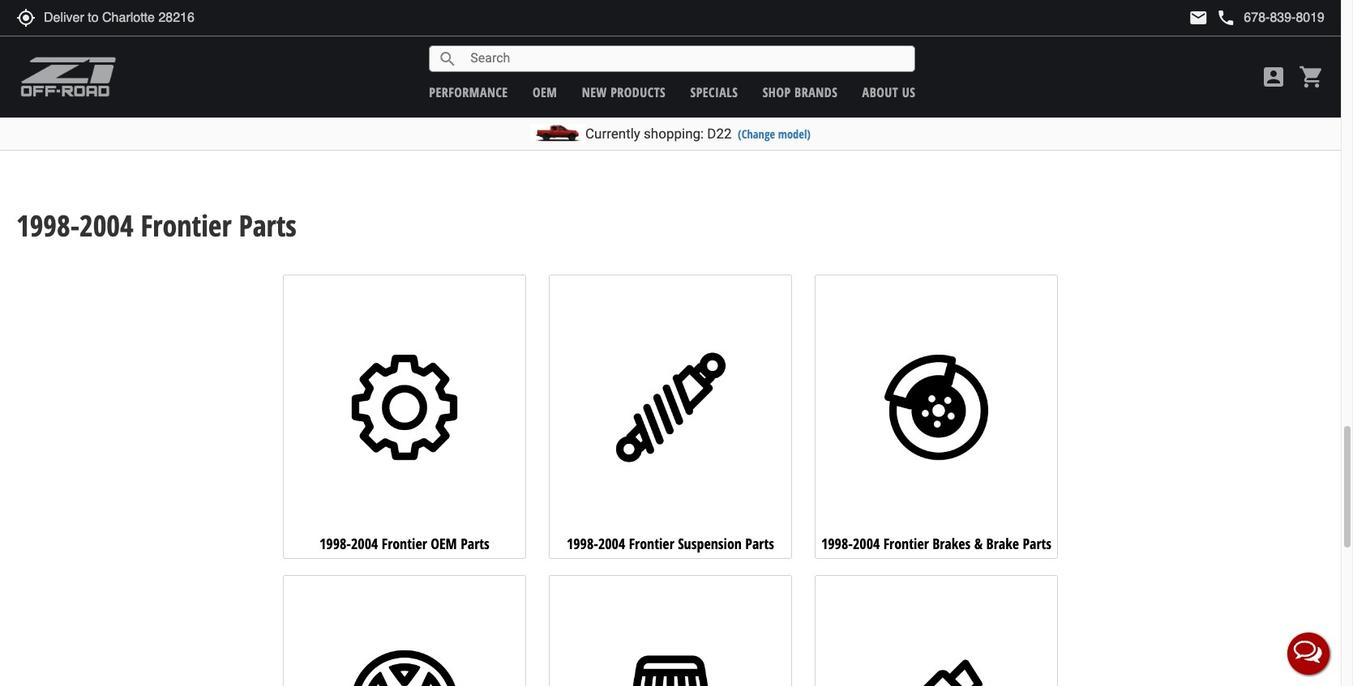 Task type: describe. For each thing, give the bounding box(es) containing it.
us
[[902, 83, 915, 101]]

specials link
[[690, 83, 738, 101]]

phone
[[1216, 8, 1236, 28]]

1998- for 1998-2004 frontier suspension parts
[[567, 534, 598, 554]]

1998-2004 frontier oem  parts link
[[283, 275, 526, 559]]

2004 for 1998-2004 frontier parts
[[79, 206, 134, 246]]

1998-2004 frontier parts
[[16, 206, 297, 246]]

latest socials
[[16, 95, 151, 129]]

performance
[[429, 83, 508, 101]]

about
[[862, 83, 898, 101]]

d22wheels / tires image
[[288, 592, 521, 687]]

0 horizontal spatial oem
[[431, 534, 457, 554]]

z1 motorsports logo image
[[20, 57, 116, 97]]

2004 for 1998-2004 frontier suspension parts
[[598, 534, 625, 554]]

d22
[[707, 126, 732, 142]]

1998- for 1998-2004 frontier parts
[[16, 206, 79, 246]]

brakes
[[932, 534, 971, 554]]

shop brands
[[763, 83, 838, 101]]

d22exhaust image
[[820, 592, 1053, 687]]

(change model) link
[[738, 126, 811, 142]]

my_location
[[16, 8, 36, 28]]

1998-2004 frontier brakes & brake parts
[[821, 534, 1052, 554]]

latest
[[16, 95, 77, 129]]

d22oem parts image
[[288, 291, 521, 524]]

&
[[974, 534, 983, 554]]

phone link
[[1216, 8, 1325, 28]]

1998-2004 frontier oem  parts
[[319, 534, 490, 554]]

1998-2004 frontier brakes & brake parts link
[[815, 275, 1058, 559]]

mail
[[1189, 8, 1208, 28]]

specials
[[690, 83, 738, 101]]

mail link
[[1189, 8, 1208, 28]]



Task type: locate. For each thing, give the bounding box(es) containing it.
frontier for suspension
[[629, 534, 674, 554]]

new products link
[[582, 83, 666, 101]]

oem link
[[533, 83, 557, 101]]

parts
[[239, 206, 297, 246], [461, 534, 490, 554], [745, 534, 774, 554], [1023, 534, 1052, 554]]

shop
[[763, 83, 791, 101]]

d22air intakes image
[[554, 592, 787, 687]]

1 horizontal spatial oem
[[533, 83, 557, 101]]

1 vertical spatial oem
[[431, 534, 457, 554]]

oem
[[533, 83, 557, 101], [431, 534, 457, 554]]

account_box link
[[1257, 64, 1291, 90]]

currently
[[585, 126, 640, 142]]

1998- for 1998-2004 frontier brakes & brake parts
[[821, 534, 853, 554]]

1998-2004 frontier suspension parts link
[[549, 275, 792, 559]]

1998-2004 frontier suspension parts
[[567, 534, 774, 554]]

2004 for 1998-2004 frontier brakes & brake parts
[[853, 534, 880, 554]]

1998- inside 1998-2004 frontier suspension parts link
[[567, 534, 598, 554]]

performance link
[[429, 83, 508, 101]]

search
[[438, 49, 457, 69]]

1998- inside 1998-2004 frontier brakes & brake parts link
[[821, 534, 853, 554]]

about us link
[[862, 83, 915, 101]]

2004
[[79, 206, 134, 246], [351, 534, 378, 554], [598, 534, 625, 554], [853, 534, 880, 554]]

shop brands link
[[763, 83, 838, 101]]

frontier
[[141, 206, 232, 246], [382, 534, 427, 554], [629, 534, 674, 554], [883, 534, 929, 554]]

shopping:
[[644, 126, 704, 142]]

currently shopping: d22 (change model)
[[585, 126, 811, 142]]

brands
[[795, 83, 838, 101]]

frontier for oem
[[382, 534, 427, 554]]

shopping_cart link
[[1295, 64, 1325, 90]]

1998-
[[16, 206, 79, 246], [319, 534, 351, 554], [567, 534, 598, 554], [821, 534, 853, 554]]

new
[[582, 83, 607, 101]]

mail phone
[[1189, 8, 1236, 28]]

d22brakes image
[[820, 291, 1053, 524]]

(change
[[738, 126, 775, 142]]

0 vertical spatial oem
[[533, 83, 557, 101]]

account_box
[[1261, 64, 1287, 90]]

Search search field
[[457, 46, 915, 71]]

frontier for brakes
[[883, 534, 929, 554]]

about us
[[862, 83, 915, 101]]

products
[[611, 83, 666, 101]]

socials
[[84, 95, 151, 129]]

model)
[[778, 126, 811, 142]]

brake
[[986, 534, 1019, 554]]

1998- inside 1998-2004 frontier oem  parts link
[[319, 534, 351, 554]]

1998- for 1998-2004 frontier oem  parts
[[319, 534, 351, 554]]

d22suspension image
[[554, 291, 787, 524]]

shopping_cart
[[1299, 64, 1325, 90]]

new products
[[582, 83, 666, 101]]

suspension
[[678, 534, 742, 554]]

2004 for 1998-2004 frontier oem  parts
[[351, 534, 378, 554]]

frontier for parts
[[141, 206, 232, 246]]



Task type: vqa. For each thing, say whether or not it's contained in the screenshot.
Driver
no



